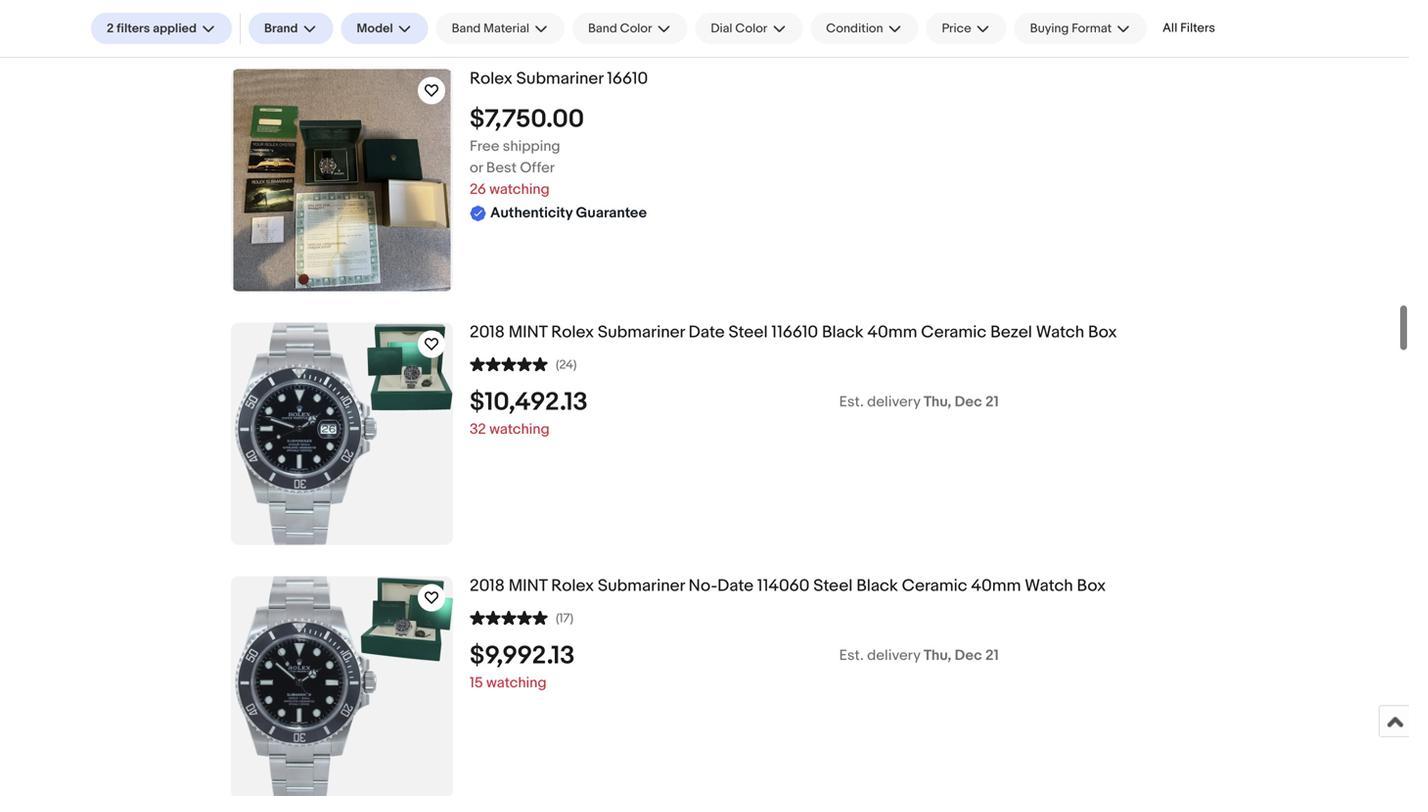Task type: vqa. For each thing, say whether or not it's contained in the screenshot.
Band Color's Band
yes



Task type: describe. For each thing, give the bounding box(es) containing it.
rolex for $10,492.13
[[551, 322, 594, 343]]

0 vertical spatial date
[[689, 322, 725, 343]]

16610
[[607, 69, 648, 89]]

21 for est. delivery thu, dec 21 15 watching
[[986, 647, 999, 664]]

model button
[[341, 13, 428, 44]]

applied
[[153, 21, 197, 36]]

est. for est. delivery thu, dec 21 15 watching
[[840, 647, 864, 664]]

dec for est. delivery thu, dec 21 32 watching
[[955, 393, 983, 411]]

0 vertical spatial black
[[822, 322, 864, 343]]

delivery for est. delivery thu, dec 21 32 watching
[[868, 393, 921, 411]]

all
[[1163, 21, 1178, 36]]

bezel
[[991, 322, 1033, 343]]

watch for $9,992.13
[[1025, 576, 1074, 596]]

40mm inside 2018 mint rolex submariner date steel 116610 black 40mm ceramic bezel watch box link
[[868, 322, 918, 343]]

band color button
[[573, 13, 688, 44]]

2018 mint rolex submariner date steel 116610 black 40mm ceramic bezel watch box link
[[470, 322, 1394, 343]]

2
[[107, 21, 114, 36]]

date inside "link"
[[718, 576, 754, 596]]

or
[[470, 159, 483, 177]]

est. delivery thu, dec 21 15 watching
[[470, 647, 999, 692]]

2018 mint rolex submariner date steel 116610 black 40mm ceramic bezel watch box
[[470, 322, 1118, 343]]

all filters button
[[1156, 13, 1224, 44]]

ceramic for $10,492.13
[[922, 322, 987, 343]]

rolex submariner 16610 link
[[470, 69, 1394, 90]]

delivery for est. delivery thu, dec 21 15 watching
[[868, 647, 921, 664]]

offer
[[520, 159, 555, 177]]

buying format
[[1031, 21, 1112, 36]]

2 filters applied button
[[91, 13, 232, 44]]

box for $9,992.13
[[1078, 576, 1107, 596]]

submariner for $9,992.13
[[598, 576, 685, 596]]

band material button
[[436, 13, 565, 44]]

$7,750.00 free shipping or best offer 26 watching
[[470, 104, 585, 198]]

model
[[357, 21, 393, 36]]

black inside "link"
[[857, 576, 899, 596]]

114060
[[758, 576, 810, 596]]

material
[[484, 21, 530, 36]]

2 filters applied
[[107, 21, 197, 36]]

box for $10,492.13
[[1089, 322, 1118, 343]]

15
[[470, 674, 483, 692]]

color for band color
[[620, 21, 653, 36]]

0 vertical spatial submariner
[[517, 69, 604, 89]]

watching for est. delivery thu, dec 21 15 watching
[[487, 674, 547, 692]]

brand button
[[249, 13, 333, 44]]

condition
[[827, 21, 884, 36]]

price
[[942, 21, 972, 36]]

best
[[486, 159, 517, 177]]

thu, for est. delivery thu, dec 21 15 watching
[[924, 647, 952, 664]]

price button
[[927, 13, 1007, 44]]

band for band color
[[588, 21, 618, 36]]

est. for est. delivery thu, dec 21 32 watching
[[840, 393, 864, 411]]

free
[[470, 138, 500, 155]]

dial color
[[711, 21, 768, 36]]

guarantee
[[576, 204, 647, 222]]

dial color button
[[696, 13, 803, 44]]



Task type: locate. For each thing, give the bounding box(es) containing it.
2018 inside "link"
[[470, 576, 505, 596]]

condition button
[[811, 13, 919, 44]]

rolex
[[470, 69, 513, 89], [551, 322, 594, 343], [551, 576, 594, 596]]

1 color from the left
[[620, 21, 653, 36]]

(24) link
[[470, 355, 577, 373]]

dec for est. delivery thu, dec 21 15 watching
[[955, 647, 983, 664]]

1 est. from the top
[[840, 393, 864, 411]]

1 vertical spatial delivery
[[868, 647, 921, 664]]

2018 up "(24)" link
[[470, 322, 505, 343]]

1 horizontal spatial steel
[[814, 576, 853, 596]]

watching
[[490, 181, 550, 198], [490, 420, 550, 438], [487, 674, 547, 692]]

delivery inside est. delivery thu, dec 21 32 watching
[[868, 393, 921, 411]]

rolex submariner 16610 image
[[234, 69, 451, 291]]

dec down 2018 mint rolex submariner date steel 116610 black 40mm ceramic bezel watch box link
[[955, 393, 983, 411]]

0 vertical spatial est.
[[840, 393, 864, 411]]

$9,992.13
[[470, 641, 575, 671]]

color right dial
[[736, 21, 768, 36]]

1 vertical spatial 40mm
[[972, 576, 1022, 596]]

rolex submariner 16610
[[470, 69, 648, 89]]

2 21 from the top
[[986, 647, 999, 664]]

band color
[[588, 21, 653, 36]]

color up the 16610
[[620, 21, 653, 36]]

mint rolex submariner 16613 gold steel 40mm two tone black dial watch box image
[[231, 0, 453, 38]]

submariner for $10,492.13
[[598, 322, 685, 343]]

40mm inside the '2018 mint rolex submariner no-date 114060 steel black ceramic 40mm watch box' "link"
[[972, 576, 1022, 596]]

filters
[[1181, 21, 1216, 36]]

2 mint from the top
[[509, 576, 548, 596]]

band up the 16610
[[588, 21, 618, 36]]

0 horizontal spatial color
[[620, 21, 653, 36]]

1 vertical spatial mint
[[509, 576, 548, 596]]

21 for est. delivery thu, dec 21 32 watching
[[986, 393, 999, 411]]

2 est. from the top
[[840, 647, 864, 664]]

thu, inside est. delivery thu, dec 21 32 watching
[[924, 393, 952, 411]]

0 vertical spatial rolex
[[470, 69, 513, 89]]

watching inside est. delivery thu, dec 21 15 watching
[[487, 674, 547, 692]]

color for dial color
[[736, 21, 768, 36]]

date
[[689, 322, 725, 343], [718, 576, 754, 596]]

box inside "link"
[[1078, 576, 1107, 596]]

0 vertical spatial watch
[[1037, 322, 1085, 343]]

watch
[[1037, 322, 1085, 343], [1025, 576, 1074, 596]]

rolex for $9,992.13
[[551, 576, 594, 596]]

submariner inside "link"
[[598, 576, 685, 596]]

est. inside est. delivery thu, dec 21 32 watching
[[840, 393, 864, 411]]

2 5 out of 5 stars image from the top
[[470, 608, 548, 626]]

2018 for $10,492.13
[[470, 322, 505, 343]]

band material
[[452, 21, 530, 36]]

2018 for $9,992.13
[[470, 576, 505, 596]]

21 down bezel
[[986, 393, 999, 411]]

2 dec from the top
[[955, 647, 983, 664]]

thu, down the '2018 mint rolex submariner no-date 114060 steel black ceramic 40mm watch box' "link" at the bottom of page
[[924, 647, 952, 664]]

(24)
[[556, 357, 577, 373]]

dial
[[711, 21, 733, 36]]

(17) link
[[470, 608, 574, 626]]

21
[[986, 393, 999, 411], [986, 647, 999, 664]]

black
[[822, 322, 864, 343], [857, 576, 899, 596]]

0 vertical spatial box
[[1089, 322, 1118, 343]]

black right 114060
[[857, 576, 899, 596]]

$10,492.13
[[470, 387, 588, 418]]

rolex up (17)
[[551, 576, 594, 596]]

dec inside est. delivery thu, dec 21 15 watching
[[955, 647, 983, 664]]

ceramic for $9,992.13
[[902, 576, 968, 596]]

2 vertical spatial submariner
[[598, 576, 685, 596]]

1 horizontal spatial 40mm
[[972, 576, 1022, 596]]

mint up "(24)" link
[[509, 322, 548, 343]]

1 band from the left
[[452, 21, 481, 36]]

$7,750.00
[[470, 104, 585, 135]]

1 vertical spatial watch
[[1025, 576, 1074, 596]]

1 vertical spatial dec
[[955, 647, 983, 664]]

40mm
[[868, 322, 918, 343], [972, 576, 1022, 596]]

est. delivery thu, dec 21 32 watching
[[470, 393, 999, 438]]

rolex up (24)
[[551, 322, 594, 343]]

5 out of 5 stars image up $10,492.13
[[470, 355, 548, 373]]

1 vertical spatial 5 out of 5 stars image
[[470, 608, 548, 626]]

mint for $9,992.13
[[509, 576, 548, 596]]

dec
[[955, 393, 983, 411], [955, 647, 983, 664]]

2 vertical spatial rolex
[[551, 576, 594, 596]]

0 vertical spatial watching
[[490, 181, 550, 198]]

2 2018 from the top
[[470, 576, 505, 596]]

5 out of 5 stars image up $9,992.13
[[470, 608, 548, 626]]

est. down 2018 mint rolex submariner no-date 114060 steel black ceramic 40mm watch box
[[840, 647, 864, 664]]

thu, for est. delivery thu, dec 21 32 watching
[[924, 393, 952, 411]]

brand
[[264, 21, 298, 36]]

color
[[620, 21, 653, 36], [736, 21, 768, 36]]

2018 mint rolex submariner date steel 116610 black 40mm ceramic bezel watch box image
[[231, 323, 453, 545]]

band
[[452, 21, 481, 36], [588, 21, 618, 36]]

1 vertical spatial date
[[718, 576, 754, 596]]

date up est. delivery thu, dec 21 32 watching
[[689, 322, 725, 343]]

21 inside est. delivery thu, dec 21 32 watching
[[986, 393, 999, 411]]

black right 116610
[[822, 322, 864, 343]]

steel right 114060
[[814, 576, 853, 596]]

1 vertical spatial ceramic
[[902, 576, 968, 596]]

all filters
[[1163, 21, 1216, 36]]

0 vertical spatial 2018
[[470, 322, 505, 343]]

band left material
[[452, 21, 481, 36]]

rolex inside "link"
[[551, 576, 594, 596]]

5 out of 5 stars image for $10,492.13
[[470, 355, 548, 373]]

116610
[[772, 322, 819, 343]]

mint for $10,492.13
[[509, 322, 548, 343]]

1 vertical spatial 21
[[986, 647, 999, 664]]

1 vertical spatial thu,
[[924, 647, 952, 664]]

1 vertical spatial 2018
[[470, 576, 505, 596]]

delivery
[[868, 393, 921, 411], [868, 647, 921, 664]]

buying format button
[[1015, 13, 1148, 44]]

2 thu, from the top
[[924, 647, 952, 664]]

watching down $9,992.13
[[487, 674, 547, 692]]

steel inside 2018 mint rolex submariner date steel 116610 black 40mm ceramic bezel watch box link
[[729, 322, 768, 343]]

2018 mint rolex submariner no-date 114060 steel black ceramic 40mm watch box
[[470, 576, 1107, 596]]

format
[[1072, 21, 1112, 36]]

no-
[[689, 576, 718, 596]]

1 horizontal spatial color
[[736, 21, 768, 36]]

2 delivery from the top
[[868, 647, 921, 664]]

dec down the '2018 mint rolex submariner no-date 114060 steel black ceramic 40mm watch box' "link" at the bottom of page
[[955, 647, 983, 664]]

21 inside est. delivery thu, dec 21 15 watching
[[986, 647, 999, 664]]

0 vertical spatial ceramic
[[922, 322, 987, 343]]

0 horizontal spatial steel
[[729, 322, 768, 343]]

est. down 2018 mint rolex submariner date steel 116610 black 40mm ceramic bezel watch box
[[840, 393, 864, 411]]

watch inside the '2018 mint rolex submariner no-date 114060 steel black ceramic 40mm watch box' "link"
[[1025, 576, 1074, 596]]

2 band from the left
[[588, 21, 618, 36]]

delivery down the '2018 mint rolex submariner no-date 114060 steel black ceramic 40mm watch box' "link" at the bottom of page
[[868, 647, 921, 664]]

0 vertical spatial steel
[[729, 322, 768, 343]]

ceramic inside "link"
[[902, 576, 968, 596]]

1 horizontal spatial band
[[588, 21, 618, 36]]

2018 mint rolex submariner no-date 114060 steel black ceramic 40mm watch box link
[[470, 576, 1394, 597]]

1 vertical spatial submariner
[[598, 322, 685, 343]]

1 mint from the top
[[509, 322, 548, 343]]

0 horizontal spatial 40mm
[[868, 322, 918, 343]]

delivery down 2018 mint rolex submariner date steel 116610 black 40mm ceramic bezel watch box link
[[868, 393, 921, 411]]

1 thu, from the top
[[924, 393, 952, 411]]

1 delivery from the top
[[868, 393, 921, 411]]

0 horizontal spatial band
[[452, 21, 481, 36]]

box
[[1089, 322, 1118, 343], [1078, 576, 1107, 596]]

5 out of 5 stars image
[[470, 355, 548, 373], [470, 608, 548, 626]]

0 vertical spatial thu,
[[924, 393, 952, 411]]

0 vertical spatial 40mm
[[868, 322, 918, 343]]

filters
[[117, 21, 150, 36]]

2018 mint rolex submariner no-date 114060 steel black ceramic 40mm watch box image
[[231, 576, 453, 796]]

rolex down "band material"
[[470, 69, 513, 89]]

0 vertical spatial 21
[[986, 393, 999, 411]]

1 5 out of 5 stars image from the top
[[470, 355, 548, 373]]

submariner
[[517, 69, 604, 89], [598, 322, 685, 343], [598, 576, 685, 596]]

authenticity guarantee
[[491, 204, 647, 222]]

date left 114060
[[718, 576, 754, 596]]

mint
[[509, 322, 548, 343], [509, 576, 548, 596]]

shipping
[[503, 138, 561, 155]]

0 vertical spatial 5 out of 5 stars image
[[470, 355, 548, 373]]

32
[[470, 420, 486, 438]]

2 vertical spatial watching
[[487, 674, 547, 692]]

buying
[[1031, 21, 1070, 36]]

watching down $10,492.13
[[490, 420, 550, 438]]

(17)
[[556, 611, 574, 626]]

26
[[470, 181, 486, 198]]

thu, down 2018 mint rolex submariner date steel 116610 black 40mm ceramic bezel watch box link
[[924, 393, 952, 411]]

1 vertical spatial black
[[857, 576, 899, 596]]

5 out of 5 stars image for $9,992.13
[[470, 608, 548, 626]]

1 dec from the top
[[955, 393, 983, 411]]

1 vertical spatial box
[[1078, 576, 1107, 596]]

1 21 from the top
[[986, 393, 999, 411]]

watching inside est. delivery thu, dec 21 32 watching
[[490, 420, 550, 438]]

1 2018 from the top
[[470, 322, 505, 343]]

watch inside 2018 mint rolex submariner date steel 116610 black 40mm ceramic bezel watch box link
[[1037, 322, 1085, 343]]

ceramic
[[922, 322, 987, 343], [902, 576, 968, 596]]

dec inside est. delivery thu, dec 21 32 watching
[[955, 393, 983, 411]]

watching inside $7,750.00 free shipping or best offer 26 watching
[[490, 181, 550, 198]]

est. inside est. delivery thu, dec 21 15 watching
[[840, 647, 864, 664]]

watch for $10,492.13
[[1037, 322, 1085, 343]]

21 down the '2018 mint rolex submariner no-date 114060 steel black ceramic 40mm watch box' "link" at the bottom of page
[[986, 647, 999, 664]]

delivery inside est. delivery thu, dec 21 15 watching
[[868, 647, 921, 664]]

1 vertical spatial est.
[[840, 647, 864, 664]]

steel
[[729, 322, 768, 343], [814, 576, 853, 596]]

thu,
[[924, 393, 952, 411], [924, 647, 952, 664]]

watching for est. delivery thu, dec 21 32 watching
[[490, 420, 550, 438]]

est.
[[840, 393, 864, 411], [840, 647, 864, 664]]

1 vertical spatial rolex
[[551, 322, 594, 343]]

2 color from the left
[[736, 21, 768, 36]]

mint up (17) link
[[509, 576, 548, 596]]

color inside dropdown button
[[620, 21, 653, 36]]

0 vertical spatial dec
[[955, 393, 983, 411]]

watching up 'authenticity'
[[490, 181, 550, 198]]

band for band material
[[452, 21, 481, 36]]

color inside dropdown button
[[736, 21, 768, 36]]

1 vertical spatial watching
[[490, 420, 550, 438]]

2018 up (17) link
[[470, 576, 505, 596]]

2018
[[470, 322, 505, 343], [470, 576, 505, 596]]

mint inside "link"
[[509, 576, 548, 596]]

0 vertical spatial mint
[[509, 322, 548, 343]]

1 vertical spatial steel
[[814, 576, 853, 596]]

thu, inside est. delivery thu, dec 21 15 watching
[[924, 647, 952, 664]]

0 vertical spatial delivery
[[868, 393, 921, 411]]

steel inside the '2018 mint rolex submariner no-date 114060 steel black ceramic 40mm watch box' "link"
[[814, 576, 853, 596]]

steel left 116610
[[729, 322, 768, 343]]

authenticity
[[491, 204, 573, 222]]



